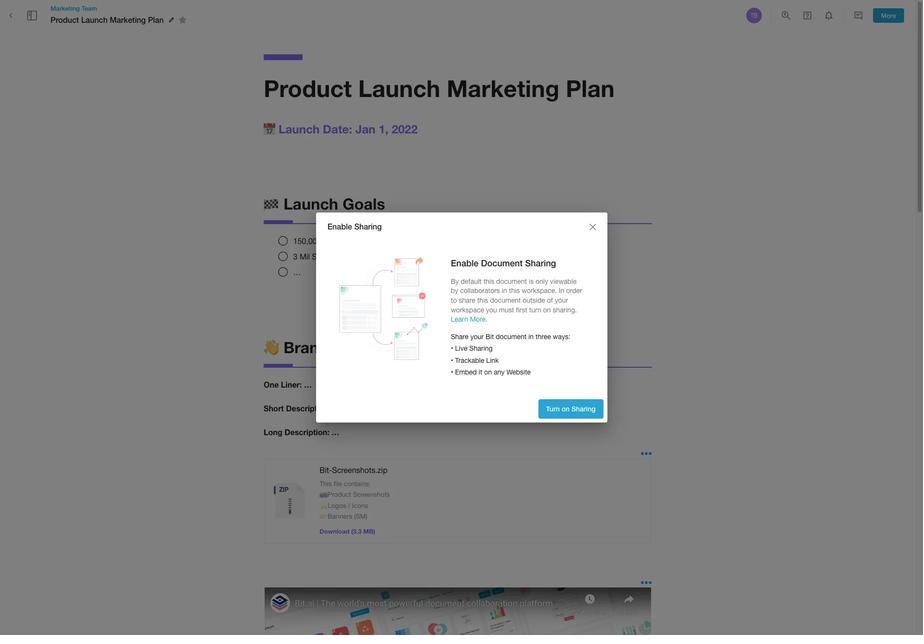Task type: describe. For each thing, give the bounding box(es) containing it.
icons
[[352, 502, 368, 510]]

0 vertical spatial product launch marketing plan
[[51, 15, 164, 24]]

document for this
[[496, 278, 527, 286]]

live
[[455, 345, 468, 353]]

one
[[264, 381, 279, 390]]

launch up 2022 at the top
[[358, 74, 440, 102]]

1 • from the top
[[451, 345, 453, 353]]

enable document sharing
[[451, 258, 556, 268]]

media
[[336, 253, 357, 261]]

file
[[334, 480, 342, 488]]

1 horizontal spatial /
[[355, 339, 361, 357]]

more button
[[873, 8, 904, 23]]

this file contains: 📷product screenshots ⭐️logos / icons 👉banners (sm)
[[320, 480, 390, 521]]

one liner: …
[[264, 381, 312, 390]]

enable for enable document sharing
[[451, 258, 479, 268]]

marketing team link
[[51, 4, 190, 13]]

150,000
[[293, 237, 321, 246]]

collaborators
[[460, 287, 500, 295]]

link
[[486, 357, 499, 365]]

enable document sharing dialog
[[316, 213, 607, 423]]

2 • from the top
[[451, 357, 453, 365]]

long
[[264, 428, 282, 437]]

launch right 📅
[[279, 122, 320, 136]]

(3.3
[[351, 528, 362, 536]]

jan
[[356, 122, 376, 136]]

website
[[507, 369, 531, 377]]

more
[[881, 11, 896, 19]]

share
[[459, 297, 476, 305]]

👉banners
[[320, 513, 352, 521]]

0 horizontal spatial product
[[51, 15, 79, 24]]

on inside by default this document is only viewable by collaborators in this workspace. in order to share this document outside of your workspace you must first turn on sharing. learn more.
[[543, 306, 551, 314]]

… for one liner: …
[[304, 381, 312, 390]]

first
[[516, 306, 527, 314]]

learn
[[451, 316, 468, 324]]

is
[[529, 278, 534, 286]]

more.
[[470, 316, 488, 324]]

2 vertical spatial this
[[477, 297, 488, 305]]

enable sharing
[[328, 222, 382, 231]]

2 horizontal spatial marketing
[[447, 74, 560, 102]]

workspace
[[451, 306, 484, 314]]

to
[[451, 297, 457, 305]]

📅
[[264, 122, 275, 136]]

you
[[486, 306, 497, 314]]

document for bit
[[496, 333, 527, 341]]

long description: …
[[264, 428, 339, 437]]

on inside 'button'
[[562, 405, 570, 413]]

launch down team
[[81, 15, 108, 24]]

only
[[536, 278, 548, 286]]

👋
[[264, 339, 279, 357]]

0 vertical spatial plan
[[148, 15, 164, 24]]

1 vertical spatial document
[[490, 297, 521, 305]]

screenshots
[[353, 491, 390, 499]]

by
[[451, 278, 459, 286]]

thousand
[[324, 237, 358, 246]]

branding
[[284, 339, 351, 357]]

embed
[[455, 369, 477, 377]]

impressions
[[359, 253, 401, 261]]

bit-screenshots.zip
[[320, 466, 388, 475]]

in inside share your bit document in three ways: • live sharing • trackable link • embed it on any website
[[529, 333, 534, 341]]

any
[[494, 369, 505, 377]]

1 vertical spatial this
[[509, 287, 520, 295]]

trackable
[[455, 357, 484, 365]]

in inside by default this document is only viewable by collaborators in this workspace. in order to share this document outside of your workspace you must first turn on sharing. learn more.
[[502, 287, 507, 295]]

ways:
[[553, 333, 571, 341]]

share your bit document in three ways: • live sharing • trackable link • embed it on any website
[[451, 333, 571, 377]]

this
[[320, 480, 332, 488]]

learn more. link
[[451, 316, 488, 324]]

🏁
[[264, 195, 279, 213]]

3
[[293, 253, 298, 261]]



Task type: locate. For each thing, give the bounding box(es) containing it.
on right it
[[484, 369, 492, 377]]

1 horizontal spatial plan
[[566, 74, 615, 102]]

0 vertical spatial in
[[502, 287, 507, 295]]

• left 'live'
[[451, 345, 453, 353]]

… right liner:
[[304, 381, 312, 390]]

• left embed
[[451, 369, 453, 377]]

turn
[[546, 405, 560, 413]]

0 horizontal spatial marketing
[[51, 4, 80, 12]]

0 horizontal spatial enable
[[328, 222, 352, 231]]

share
[[451, 333, 469, 341]]

1 horizontal spatial marketing
[[110, 15, 146, 24]]

product launch marketing plan
[[51, 15, 164, 24], [264, 74, 615, 102]]

in left the three
[[529, 333, 534, 341]]

date:
[[323, 122, 352, 136]]

default
[[461, 278, 482, 286]]

0 vertical spatial description:
[[286, 404, 331, 413]]

3 mil social media impressions
[[293, 253, 401, 261]]

1 vertical spatial plan
[[566, 74, 615, 102]]

mb)
[[363, 528, 375, 536]]

⭐️logos
[[320, 502, 346, 510]]

1 vertical spatial marketing
[[110, 15, 146, 24]]

document
[[496, 278, 527, 286], [490, 297, 521, 305], [496, 333, 527, 341]]

1 vertical spatial product launch marketing plan
[[264, 74, 615, 102]]

/ left icons
[[348, 502, 350, 510]]

… up bit-
[[332, 428, 339, 437]]

/ left message
[[355, 339, 361, 357]]

2022
[[392, 122, 418, 136]]

mil
[[300, 253, 310, 261]]

viewable
[[550, 278, 577, 286]]

must
[[499, 306, 514, 314]]

• left trackable on the bottom of the page
[[451, 357, 453, 365]]

1 vertical spatial your
[[471, 333, 484, 341]]

your inside by default this document is only viewable by collaborators in this workspace. in order to share this document outside of your workspace you must first turn on sharing. learn more.
[[555, 297, 568, 305]]

0 horizontal spatial /
[[348, 502, 350, 510]]

description: for long
[[285, 428, 330, 437]]

tb button
[[745, 6, 764, 25]]

👋 branding / message
[[264, 339, 432, 357]]

by default this document is only viewable by collaborators in this workspace. in order to share this document outside of your workspace you must first turn on sharing. learn more.
[[451, 278, 582, 324]]

by
[[451, 287, 458, 295]]

0 vertical spatial •
[[451, 345, 453, 353]]

this up collaborators
[[484, 278, 494, 286]]

short description: …
[[264, 404, 341, 413]]

2 vertical spatial document
[[496, 333, 527, 341]]

1 horizontal spatial product
[[264, 74, 352, 102]]

1 horizontal spatial in
[[529, 333, 534, 341]]

turn on sharing
[[546, 405, 596, 413]]

sharing
[[354, 222, 382, 231], [525, 258, 556, 268], [470, 345, 493, 353], [572, 405, 596, 413]]

description: down short description: …
[[285, 428, 330, 437]]

workspace.
[[522, 287, 557, 295]]

1 vertical spatial product
[[264, 74, 352, 102]]

2 vertical spatial on
[[562, 405, 570, 413]]

2 vertical spatial •
[[451, 369, 453, 377]]

document
[[481, 258, 523, 268]]

on inside share your bit document in three ways: • live sharing • trackable link • embed it on any website
[[484, 369, 492, 377]]

description: up 'long description: …'
[[286, 404, 331, 413]]

📅 launch date: jan 1, 2022
[[264, 122, 418, 136]]

150,000 thousand downloads
[[293, 237, 398, 246]]

1 horizontal spatial product launch marketing plan
[[264, 74, 615, 102]]

short
[[264, 404, 284, 413]]

0 vertical spatial enable
[[328, 222, 352, 231]]

team
[[82, 4, 97, 12]]

marketing team
[[51, 4, 97, 12]]

enable up thousand at the left top
[[328, 222, 352, 231]]

document inside share your bit document in three ways: • live sharing • trackable link • embed it on any website
[[496, 333, 527, 341]]

download
[[320, 528, 350, 536]]

1 vertical spatial in
[[529, 333, 534, 341]]

sharing up the downloads
[[354, 222, 382, 231]]

it
[[479, 369, 482, 377]]

bit
[[486, 333, 494, 341]]

1 vertical spatial on
[[484, 369, 492, 377]]

0 vertical spatial on
[[543, 306, 551, 314]]

0 horizontal spatial your
[[471, 333, 484, 341]]

downloads
[[360, 237, 398, 246]]

1 horizontal spatial enable
[[451, 258, 479, 268]]

in up must
[[502, 287, 507, 295]]

0 vertical spatial product
[[51, 15, 79, 24]]

document right "bit"
[[496, 333, 527, 341]]

social
[[312, 253, 333, 261]]

on
[[543, 306, 551, 314], [484, 369, 492, 377], [562, 405, 570, 413]]

1,
[[379, 122, 389, 136]]

1 horizontal spatial on
[[543, 306, 551, 314]]

this down collaborators
[[477, 297, 488, 305]]

your
[[555, 297, 568, 305], [471, 333, 484, 341]]

📷product
[[320, 491, 351, 499]]

1 horizontal spatial your
[[555, 297, 568, 305]]

…
[[293, 268, 301, 277], [304, 381, 312, 390], [333, 404, 341, 413], [332, 428, 339, 437]]

this up 'first'
[[509, 287, 520, 295]]

product
[[51, 15, 79, 24], [264, 74, 352, 102]]

(sm)
[[354, 513, 368, 521]]

0 horizontal spatial product launch marketing plan
[[51, 15, 164, 24]]

favorite image
[[177, 14, 189, 26]]

… for long description: …
[[332, 428, 339, 437]]

enable for enable sharing
[[328, 222, 352, 231]]

your inside share your bit document in three ways: • live sharing • trackable link • embed it on any website
[[471, 333, 484, 341]]

sharing inside 'button'
[[572, 405, 596, 413]]

goals
[[343, 195, 385, 213]]

turn
[[529, 306, 541, 314]]

0 vertical spatial /
[[355, 339, 361, 357]]

bit-
[[320, 466, 332, 475]]

message
[[365, 339, 432, 357]]

description: for short
[[286, 404, 331, 413]]

… down the 3
[[293, 268, 301, 277]]

… for short description: …
[[333, 404, 341, 413]]

0 vertical spatial document
[[496, 278, 527, 286]]

sharing right turn at the right bottom of page
[[572, 405, 596, 413]]

in
[[502, 287, 507, 295], [529, 333, 534, 341]]

1 vertical spatial enable
[[451, 258, 479, 268]]

sharing.
[[553, 306, 577, 314]]

/
[[355, 339, 361, 357], [348, 502, 350, 510]]

2 horizontal spatial on
[[562, 405, 570, 413]]

download (3.3 mb) link
[[320, 528, 375, 536]]

1 vertical spatial description:
[[285, 428, 330, 437]]

0 vertical spatial this
[[484, 278, 494, 286]]

plan
[[148, 15, 164, 24], [566, 74, 615, 102]]

enable up default
[[451, 258, 479, 268]]

description:
[[286, 404, 331, 413], [285, 428, 330, 437]]

outside
[[523, 297, 545, 305]]

0 vertical spatial your
[[555, 297, 568, 305]]

0 horizontal spatial plan
[[148, 15, 164, 24]]

of
[[547, 297, 553, 305]]

/ inside this file contains: 📷product screenshots ⭐️logos / icons 👉banners (sm)
[[348, 502, 350, 510]]

liner:
[[281, 381, 302, 390]]

your down in
[[555, 297, 568, 305]]

download (3.3 mb)
[[320, 528, 375, 536]]

🏁 launch goals
[[264, 195, 385, 213]]

on right turn at the right bottom of page
[[562, 405, 570, 413]]

on down of
[[543, 306, 551, 314]]

document left is
[[496, 278, 527, 286]]

… up 'long description: …'
[[333, 404, 341, 413]]

marketing
[[51, 4, 80, 12], [110, 15, 146, 24], [447, 74, 560, 102]]

0 horizontal spatial in
[[502, 287, 507, 295]]

screenshots.zip
[[332, 466, 388, 475]]

document up must
[[490, 297, 521, 305]]

order
[[566, 287, 582, 295]]

1 vertical spatial /
[[348, 502, 350, 510]]

your left "bit"
[[471, 333, 484, 341]]

in
[[559, 287, 564, 295]]

1 vertical spatial •
[[451, 357, 453, 365]]

3 • from the top
[[451, 369, 453, 377]]

contains:
[[344, 480, 371, 488]]

0 horizontal spatial on
[[484, 369, 492, 377]]

turn on sharing button
[[538, 400, 604, 419]]

•
[[451, 345, 453, 353], [451, 357, 453, 365], [451, 369, 453, 377]]

sharing inside share your bit document in three ways: • live sharing • trackable link • embed it on any website
[[470, 345, 493, 353]]

sharing down "bit"
[[470, 345, 493, 353]]

0 vertical spatial marketing
[[51, 4, 80, 12]]

three
[[536, 333, 551, 341]]

sharing up only
[[525, 258, 556, 268]]

tb
[[751, 12, 758, 19]]

launch
[[81, 15, 108, 24], [358, 74, 440, 102], [279, 122, 320, 136], [284, 195, 338, 213]]

launch up 150,000
[[284, 195, 338, 213]]

this
[[484, 278, 494, 286], [509, 287, 520, 295], [477, 297, 488, 305]]

2 vertical spatial marketing
[[447, 74, 560, 102]]



Task type: vqa. For each thing, say whether or not it's contained in the screenshot.
topmost 'Jan'
no



